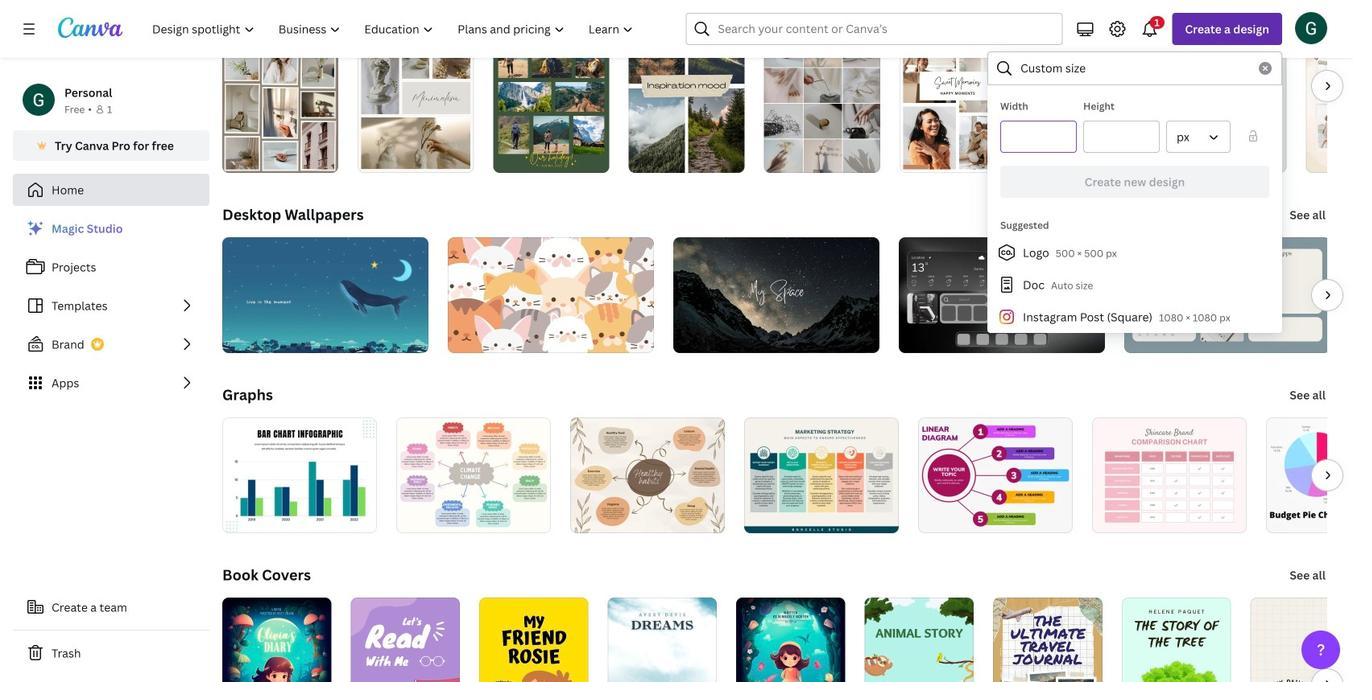 Task type: describe. For each thing, give the bounding box(es) containing it.
0 horizontal spatial list
[[13, 213, 209, 399]]

greg robinson image
[[1295, 12, 1327, 44]]

1 horizontal spatial list
[[987, 237, 1282, 333]]



Task type: locate. For each thing, give the bounding box(es) containing it.
Units: px button
[[1166, 121, 1231, 153]]

Search search field
[[718, 14, 1030, 44], [1020, 53, 1249, 84]]

None search field
[[686, 13, 1063, 45]]

0 vertical spatial search search field
[[718, 14, 1030, 44]]

top level navigation element
[[142, 13, 647, 45]]

1 vertical spatial search search field
[[1020, 53, 1249, 84]]

list
[[13, 213, 209, 399], [987, 237, 1282, 333]]

None number field
[[1011, 122, 1066, 152], [1094, 122, 1149, 152], [1011, 122, 1066, 152], [1094, 122, 1149, 152]]



Task type: vqa. For each thing, say whether or not it's contained in the screenshot.
Greg Robinson image
yes



